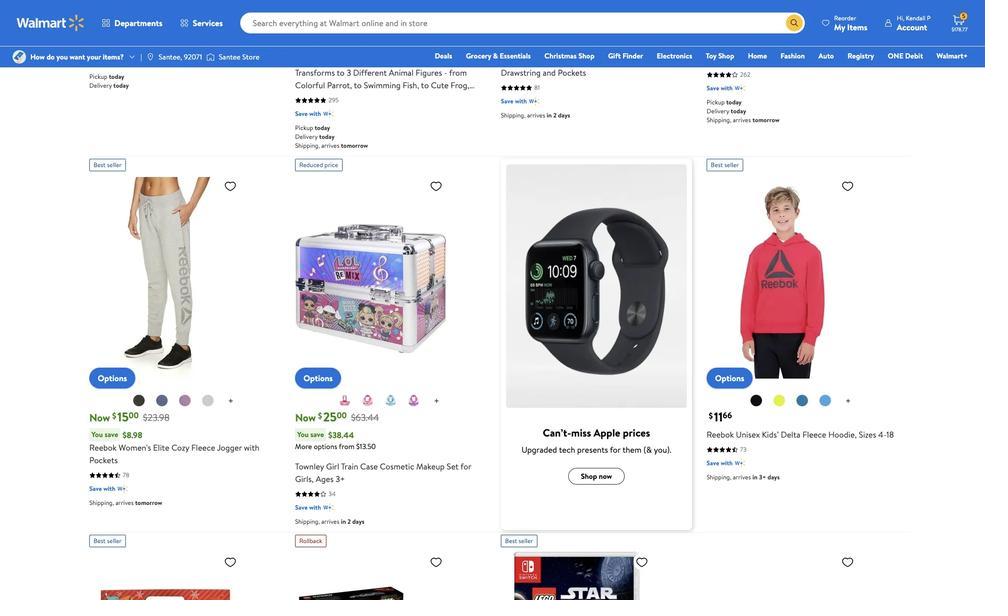 Task type: vqa. For each thing, say whether or not it's contained in the screenshot.
Gift Cards
no



Task type: describe. For each thing, give the bounding box(es) containing it.
creator
[[319, 54, 347, 66]]

2 horizontal spatial days
[[768, 473, 780, 482]]

$23.98 for fleece
[[143, 411, 170, 424]]

dove chocolate s'mores 2 mug boxed christmas gift set, 8.94oz image
[[89, 552, 241, 601]]

options link for 25
[[295, 368, 341, 389]]

and inside anker ultra compact slim profile wireless bluetooth keyboard for ios, android, windows and mac
[[840, 54, 853, 65]]

(&
[[644, 444, 652, 456]]

save down keyboard
[[707, 84, 720, 93]]

toy shop link
[[702, 50, 740, 62]]

$38.44
[[328, 429, 354, 441]]

save down drawstring
[[501, 97, 514, 106]]

92071
[[184, 52, 202, 62]]

with down drawstring
[[515, 97, 527, 106]]

25
[[323, 408, 337, 426]]

how
[[30, 52, 45, 62]]

you for lego creator 3 in 1 exotic parrot building toy set, transforms to 3 different animal figures - from colorful parrot, to swimming fish, to cute frog, creative toys for kids ages 7 and up, 31136
[[297, 42, 309, 52]]

grocery & essentials
[[466, 51, 531, 61]]

anker ultra compact slim profile wireless bluetooth keyboard for ios, android, windows and mac
[[707, 41, 897, 65]]

shop for christmas shop
[[579, 51, 595, 61]]

sizes
[[859, 429, 877, 441]]

arrives down 78
[[116, 499, 134, 508]]

santee, 92071
[[159, 52, 202, 62]]

and right brew
[[236, 41, 249, 53]]

+ for 25
[[434, 394, 440, 408]]

graphic
[[603, 54, 632, 66]]

you inside you save $38.44 more options from $13.50
[[297, 430, 309, 440]]

slim
[[786, 41, 801, 53]]

services
[[193, 17, 223, 29]]

3+ inside townley girl train case cosmetic makeup set for girls, ages 3+
[[336, 474, 345, 485]]

ensign blue heather image
[[156, 395, 168, 407]]

$23.98 for graphic
[[555, 23, 582, 37]]

ensign blue image
[[567, 7, 580, 19]]

3 + button from the left
[[838, 393, 860, 410]]

&
[[493, 51, 498, 61]]

with down starbucks
[[103, 58, 115, 67]]

295
[[329, 96, 339, 105]]

arrives up rollback
[[322, 518, 340, 526]]

$178.77
[[952, 26, 968, 33]]

reorder
[[835, 13, 857, 22]]

black image for $23.98
[[133, 395, 145, 407]]

grey mist heather image
[[613, 7, 626, 19]]

you save $4.00 lego creator 3 in 1 exotic parrot building toy set, transforms to 3 different animal figures - from colorful parrot, to swimming fish, to cute frog, creative toys for kids ages 7 and up, 31136
[[295, 42, 478, 104]]

want
[[70, 52, 85, 62]]

+ button for 25
[[426, 393, 448, 410]]

one debit
[[888, 51, 924, 61]]

kendall
[[907, 13, 926, 22]]

delta
[[781, 429, 801, 441]]

upgraded
[[522, 444, 558, 456]]

red
[[127, 41, 141, 53]]

1 cold from the left
[[143, 41, 160, 53]]

add to favorites list, lego star wars: the skywalker saga - nintendo switch image
[[636, 556, 649, 569]]

for inside you save $4.00 lego creator 3 in 1 exotic parrot building toy set, transforms to 3 different animal figures - from colorful parrot, to swimming fish, to cute frog, creative toys for kids ages 7 and up, 31136
[[345, 92, 356, 104]]

prices
[[623, 426, 651, 440]]

deals
[[435, 51, 453, 61]]

drawstring
[[501, 67, 541, 78]]

2 cold from the left
[[196, 41, 213, 53]]

deals link
[[430, 50, 457, 62]]

now for more options from $13.50
[[295, 411, 316, 425]]

christmas shop link
[[540, 50, 600, 62]]

do
[[47, 52, 55, 62]]

for inside can't-miss apple prices upgraded tech presents for them (& you).
[[610, 444, 621, 456]]

walmart plus image down 262 on the top
[[735, 83, 746, 94]]

pockets inside you save $8.98 reebok women's elite cozy fleece jogger with pockets
[[89, 455, 118, 466]]

frog,
[[451, 79, 470, 91]]

save for lego creator 3 in 1 exotic parrot building toy set, transforms to 3 different animal figures - from colorful parrot, to swimming fish, to cute frog, creative toys for kids ages 7 and up, 31136
[[311, 42, 324, 52]]

you for reebok women's elite cozy graphic hoodie with drawstring and pockets
[[503, 42, 515, 52]]

add to favorites list, dove chocolate s'mores 2 mug boxed christmas gift set, 8.94oz image
[[224, 556, 237, 569]]

profile
[[803, 41, 827, 53]]

add to favorites list, lego speed champions 2 fast 2 furious nissan skyline gt-r (r34)  76917 race car toy model building kit, collectible with racer minifigure, 2023 set for kids image
[[430, 556, 443, 569]]

account
[[897, 21, 928, 33]]

exotic
[[369, 54, 392, 66]]

set
[[447, 461, 459, 473]]

1 horizontal spatial shipping, arrives in 2 days
[[501, 111, 571, 120]]

walmart+
[[937, 51, 969, 61]]

cozy for fleece
[[172, 442, 189, 454]]

save for reebok women's elite cozy fleece jogger with pockets
[[105, 430, 118, 440]]

kids
[[358, 92, 373, 104]]

cute
[[431, 79, 449, 91]]

1 horizontal spatial days
[[558, 111, 571, 120]]

you
[[56, 52, 68, 62]]

save for reebok women's elite cozy graphic hoodie with drawstring and pockets
[[517, 42, 530, 52]]

save with for walmart plus icon below 262 on the top
[[707, 84, 733, 93]]

1 horizontal spatial toy
[[706, 51, 717, 61]]

31136
[[431, 92, 450, 104]]

gift finder
[[608, 51, 644, 61]]

options for 25
[[304, 373, 333, 384]]

262
[[741, 70, 751, 79]]

fleece inside you save $8.98 reebok women's elite cozy fleece jogger with pockets
[[191, 442, 215, 454]]

arrives up price
[[322, 141, 340, 150]]

wireless
[[829, 41, 859, 53]]

ios,
[[756, 54, 771, 65]]

case
[[360, 461, 378, 473]]

$19.99
[[348, 23, 373, 37]]

disney princess image
[[407, 395, 420, 407]]

78
[[123, 471, 129, 480]]

grocery & essentials link
[[461, 50, 536, 62]]

cookie
[[251, 41, 276, 53]]

0 horizontal spatial pickup today delivery today shipping, arrives tomorrow
[[295, 123, 368, 150]]

save with for walmart plus icon below 295
[[295, 109, 321, 118]]

with up shipping, arrives in 3+ days
[[721, 459, 733, 468]]

parrot,
[[327, 79, 352, 91]]

more
[[295, 442, 312, 452]]

pockets inside you save $8.98 reebok women's elite cozy graphic hoodie with drawstring and pockets
[[558, 67, 587, 78]]

1 vertical spatial 2
[[348, 518, 351, 526]]

with down girls,
[[309, 503, 321, 512]]

walmart image
[[17, 15, 85, 31]]

girls,
[[295, 474, 314, 485]]

tech
[[559, 444, 576, 456]]

and inside you save $8.98 reebok women's elite cozy graphic hoodie with drawstring and pockets
[[543, 67, 556, 78]]

hi,
[[897, 13, 905, 22]]

elite for fleece
[[153, 442, 170, 454]]

girl
[[326, 461, 340, 473]]

0 vertical spatial 3
[[349, 54, 354, 66]]

with down keyboard
[[721, 84, 733, 93]]

save with for walmart plus icon over shipping, arrives tomorrow
[[89, 485, 115, 493]]

+ for 15
[[228, 394, 234, 408]]

3 + from the left
[[846, 394, 852, 408]]

2 horizontal spatial delivery
[[707, 107, 730, 116]]

barbie pink image
[[361, 395, 374, 407]]

add to favorites list, reebok unisex kids' delta fleece hoodie, sizes 4-18 image
[[842, 180, 855, 193]]

reebok for reebok women's elite cozy graphic hoodie with drawstring and pockets
[[501, 54, 529, 66]]

$63.44
[[351, 411, 379, 424]]

5 $178.77
[[952, 12, 968, 33]]

walmart plus image down 34
[[323, 503, 334, 513]]

1 horizontal spatial to
[[354, 79, 362, 91]]

3 options link from the left
[[707, 368, 753, 389]]

0 vertical spatial tomorrow
[[753, 116, 780, 124]]

figures
[[416, 67, 442, 78]]

0 vertical spatial fleece
[[803, 429, 827, 441]]

 image for santee, 92071
[[146, 53, 155, 61]]

townley girl train case cosmetic makeup set for girls, ages 3+ image
[[295, 176, 447, 381]]

now for reebok women's elite cozy fleece jogger with pockets
[[89, 411, 110, 425]]

with inside you save $8.98 reebok women's elite cozy graphic hoodie with drawstring and pockets
[[662, 54, 678, 66]]

black image for 11
[[750, 395, 763, 407]]

15 for reebok women's elite cozy fleece jogger with pockets
[[117, 408, 129, 426]]

swimming
[[364, 79, 401, 91]]

with down creative
[[309, 109, 321, 118]]

makeup
[[417, 461, 445, 473]]

auto link
[[814, 50, 839, 62]]

disney frozen image
[[384, 395, 397, 407]]

4-
[[879, 429, 887, 441]]

lego speed champions 2 fast 2 furious nissan skyline gt-r (r34)  76917 race car toy model building kit, collectible with racer minifigure, 2023 set for kids image
[[295, 552, 447, 601]]

barbie image
[[338, 395, 351, 407]]

81
[[535, 83, 540, 92]]

save left the "items?"
[[89, 58, 102, 67]]

shop for toy shop
[[719, 51, 735, 61]]

compact
[[751, 41, 784, 53]]

price
[[325, 161, 338, 169]]

reebok unisex kids' delta fleece hoodie, sizes 4-18 image
[[707, 176, 859, 381]]

my
[[835, 21, 846, 33]]

for inside anker ultra compact slim profile wireless bluetooth keyboard for ios, android, windows and mac
[[743, 54, 754, 65]]

fashion
[[781, 51, 805, 61]]

1 horizontal spatial pickup
[[295, 123, 313, 132]]

1 horizontal spatial pickup today delivery today shipping, arrives tomorrow
[[707, 98, 780, 124]]

$8.98 for pockets
[[123, 429, 142, 441]]

store
[[242, 52, 260, 62]]

finder
[[623, 51, 644, 61]]

windows
[[806, 54, 838, 65]]

$ 20 23
[[709, 20, 738, 38]]

$ for more options from $13.50
[[318, 410, 322, 422]]

walmart plus image up shipping, arrives tomorrow
[[118, 484, 128, 495]]

0 horizontal spatial days
[[353, 518, 365, 526]]

reebok women's elite cozy fleece jogger with pockets image
[[89, 176, 241, 381]]

them
[[623, 444, 642, 456]]

grey heather image
[[202, 395, 214, 407]]

now $ 15 00 $23.98 for drawstring
[[501, 20, 582, 38]]

can't-miss apple prices upgraded tech presents for them (& you).
[[522, 426, 672, 456]]

1 vertical spatial pickup
[[707, 98, 725, 107]]

blaze image
[[773, 395, 786, 407]]

save up shipping, arrives in 3+ days
[[707, 459, 720, 468]]

$ for lego creator 3 in 1 exotic parrot building toy set, transforms to 3 different animal figures - from colorful parrot, to swimming fish, to cute frog, creative toys for kids ages 7 and up, 31136
[[318, 23, 322, 34]]

you save $38.44 more options from $13.50
[[295, 429, 376, 452]]

1 vertical spatial shipping, arrives in 2 days
[[295, 518, 365, 526]]

reebok unisex kids' delta fleece hoodie, sizes 4-18
[[707, 429, 895, 441]]

parrot
[[394, 54, 417, 66]]



Task type: locate. For each thing, give the bounding box(es) containing it.
+ button right grey heather icon
[[220, 393, 242, 410]]

add to favorites list, reebok women's elite cozy fleece jogger with pockets image
[[224, 180, 237, 193]]

cozy inside you save $8.98 reebok women's elite cozy fleece jogger with pockets
[[172, 442, 189, 454]]

save inside you save $4.00 lego creator 3 in 1 exotic parrot building toy set, transforms to 3 different animal figures - from colorful parrot, to swimming fish, to cute frog, creative toys for kids ages 7 and up, 31136
[[311, 42, 324, 52]]

3+ down kids'
[[760, 473, 767, 482]]

$ inside now $ 15 99 $19.99
[[318, 23, 322, 34]]

0 vertical spatial reebok
[[501, 54, 529, 66]]

+ button right bright cyan image
[[838, 393, 860, 410]]

 image right |
[[146, 53, 155, 61]]

$ for reebok women's elite cozy fleece jogger with pockets
[[112, 410, 116, 422]]

lego star wars: the skywalker saga - nintendo switch image
[[501, 552, 653, 601]]

save with down keyboard
[[707, 84, 733, 93]]

2 vertical spatial walmart plus image
[[735, 458, 746, 469]]

santee
[[219, 52, 241, 62]]

88
[[109, 22, 118, 34]]

2 options link from the left
[[295, 368, 341, 389]]

toy down 20
[[706, 51, 717, 61]]

from inside you save $4.00 lego creator 3 in 1 exotic parrot building toy set, transforms to 3 different animal figures - from colorful parrot, to swimming fish, to cute frog, creative toys for kids ages 7 and up, 31136
[[449, 67, 467, 78]]

$8.98 up 78
[[123, 429, 142, 441]]

women's inside you save $8.98 reebok women's elite cozy graphic hoodie with drawstring and pockets
[[531, 54, 563, 66]]

0 horizontal spatial from
[[339, 442, 355, 452]]

0 horizontal spatial ages
[[316, 474, 334, 485]]

2 vertical spatial pickup
[[295, 123, 313, 132]]

1 vertical spatial 3
[[347, 67, 351, 78]]

0 vertical spatial 2
[[554, 111, 557, 120]]

1 horizontal spatial walmart plus image
[[529, 96, 540, 107]]

registry link
[[843, 50, 880, 62]]

apple
[[594, 426, 621, 440]]

and right 7
[[401, 92, 414, 104]]

2 horizontal spatial + button
[[838, 393, 860, 410]]

walmart plus image down 295
[[323, 109, 334, 119]]

$4.00
[[328, 42, 350, 53]]

0 horizontal spatial 15
[[117, 408, 129, 426]]

0 horizontal spatial shop
[[579, 51, 595, 61]]

from down $38.44
[[339, 442, 355, 452]]

ultra
[[731, 41, 749, 53]]

with
[[179, 41, 194, 53], [662, 54, 678, 66], [103, 58, 115, 67], [721, 84, 733, 93], [515, 97, 527, 106], [309, 109, 321, 118], [244, 442, 260, 454], [721, 459, 733, 468], [103, 485, 115, 493], [309, 503, 321, 512]]

ages inside you save $4.00 lego creator 3 in 1 exotic parrot building toy set, transforms to 3 different animal figures - from colorful parrot, to swimming fish, to cute frog, creative toys for kids ages 7 and up, 31136
[[375, 92, 393, 104]]

delivery up reduced
[[295, 132, 318, 141]]

$8.98 inside you save $8.98 reebok women's elite cozy graphic hoodie with drawstring and pockets
[[534, 42, 554, 53]]

toy inside you save $4.00 lego creator 3 in 1 exotic parrot building toy set, transforms to 3 different animal figures - from colorful parrot, to swimming fish, to cute frog, creative toys for kids ages 7 and up, 31136
[[449, 54, 462, 66]]

2 horizontal spatial tomorrow
[[753, 116, 780, 124]]

-
[[444, 67, 448, 78]]

$8.98 right essentials
[[534, 42, 554, 53]]

0 horizontal spatial walmart plus image
[[118, 58, 128, 68]]

to up parrot,
[[337, 67, 345, 78]]

0 horizontal spatial tomorrow
[[135, 499, 162, 508]]

animal
[[389, 67, 414, 78]]

shipping, arrives in 2 days down 81 in the top of the page
[[501, 111, 571, 120]]

0 vertical spatial days
[[558, 111, 571, 120]]

2 horizontal spatial options
[[716, 373, 745, 384]]

add to favorites list, swiss miss holiday gnomes assorted flavor hot cocoa gift pack, 5.52 oz, 4 count cartons image
[[842, 556, 855, 569]]

pickup today delivery today shipping, arrives tomorrow up price
[[295, 123, 368, 150]]

grape jam heather image
[[179, 395, 191, 407]]

1 horizontal spatial shop
[[719, 51, 735, 61]]

home link
[[744, 50, 772, 62]]

1 horizontal spatial 15
[[323, 20, 335, 38]]

1 horizontal spatial tomorrow
[[341, 141, 368, 150]]

for left ios, in the top right of the page
[[743, 54, 754, 65]]

1 horizontal spatial 00
[[337, 410, 347, 422]]

with up shipping, arrives tomorrow
[[103, 485, 115, 493]]

fashion link
[[776, 50, 810, 62]]

and inside you save $4.00 lego creator 3 in 1 exotic parrot building toy set, transforms to 3 different animal figures - from colorful parrot, to swimming fish, to cute frog, creative toys for kids ages 7 and up, 31136
[[401, 92, 414, 104]]

1 vertical spatial tomorrow
[[341, 141, 368, 150]]

your
[[87, 52, 101, 62]]

women's for pockets
[[119, 442, 151, 454]]

auto
[[819, 51, 835, 61]]

2 + from the left
[[434, 394, 440, 408]]

now $ 15 00 $23.98 for pockets
[[89, 408, 170, 426]]

ages down the swimming
[[375, 92, 393, 104]]

1 options from the left
[[98, 373, 127, 384]]

$ 11 66
[[709, 408, 733, 426]]

1 horizontal spatial ages
[[375, 92, 393, 104]]

townley girl train case cosmetic makeup set for girls, ages 3+
[[295, 461, 472, 485]]

0 vertical spatial $23.98
[[555, 23, 582, 37]]

3 options from the left
[[716, 373, 745, 384]]

1 horizontal spatial now $ 15 00 $23.98
[[501, 20, 582, 38]]

now for reebok women's elite cozy graphic hoodie with drawstring and pockets
[[501, 23, 522, 37]]

save with for walmart plus image to the middle
[[501, 97, 527, 106]]

fish,
[[403, 79, 419, 91]]

0 horizontal spatial  image
[[13, 50, 26, 64]]

1 vertical spatial walmart plus image
[[529, 96, 540, 107]]

$8.98 for drawstring
[[534, 42, 554, 53]]

2 horizontal spatial pickup
[[707, 98, 725, 107]]

pickup today delivery today shipping, arrives tomorrow
[[707, 98, 780, 124], [295, 123, 368, 150]]

pickup down your
[[89, 72, 107, 81]]

save with for walmart plus image to the top
[[89, 58, 115, 67]]

1 vertical spatial pockets
[[89, 455, 118, 466]]

2 + button from the left
[[426, 393, 448, 410]]

fleece left jogger
[[191, 442, 215, 454]]

grape jam heather image
[[590, 7, 603, 19]]

hoodie,
[[829, 429, 857, 441]]

2 options from the left
[[304, 373, 333, 384]]

pickup down creative
[[295, 123, 313, 132]]

Walmart Site-Wide search field
[[240, 13, 805, 33]]

and down christmas
[[543, 67, 556, 78]]

1 horizontal spatial $23.98
[[555, 23, 582, 37]]

1 horizontal spatial 3+
[[760, 473, 767, 482]]

0 vertical spatial delivery
[[89, 81, 112, 90]]

 image for how do you want your items?
[[13, 50, 26, 64]]

delivery down keyboard
[[707, 107, 730, 116]]

0 horizontal spatial 3+
[[336, 474, 345, 485]]

23
[[729, 22, 738, 34]]

one debit link
[[884, 50, 928, 62]]

0 vertical spatial cozy
[[583, 54, 601, 66]]

cold left brew
[[196, 41, 213, 53]]

shipping, arrives in 2 days up rollback
[[295, 518, 365, 526]]

$23.98 down ensign blue image
[[555, 23, 582, 37]]

anker
[[707, 41, 729, 53]]

one
[[888, 51, 904, 61]]

$ inside '$ 20 23'
[[709, 23, 713, 34]]

1 horizontal spatial pockets
[[558, 67, 587, 78]]

2 horizontal spatial  image
[[206, 52, 215, 62]]

00 down barbie image
[[337, 410, 347, 422]]

1 horizontal spatial 2
[[554, 111, 557, 120]]

2 vertical spatial delivery
[[295, 132, 318, 141]]

save with down starbucks
[[89, 58, 115, 67]]

best
[[94, 161, 106, 169], [711, 161, 723, 169], [94, 537, 106, 546], [505, 537, 518, 546]]

1 vertical spatial now $ 15 00 $23.98
[[89, 408, 170, 426]]

reduced
[[299, 161, 323, 169]]

 image left how
[[13, 50, 26, 64]]

lego
[[295, 54, 317, 66]]

5
[[963, 12, 966, 20]]

add to favorites list, townley girl train case cosmetic makeup set for girls, ages 3+ image
[[430, 180, 443, 193]]

0 horizontal spatial black image
[[133, 395, 145, 407]]

in inside you save $4.00 lego creator 3 in 1 exotic parrot building toy set, transforms to 3 different animal figures - from colorful parrot, to swimming fish, to cute frog, creative toys for kids ages 7 and up, 31136
[[356, 54, 362, 66]]

you for reebok women's elite cozy fleece jogger with pockets
[[91, 430, 103, 440]]

you inside you save $8.98 reebok women's elite cozy graphic hoodie with drawstring and pockets
[[503, 42, 515, 52]]

with right hoodie
[[662, 54, 678, 66]]

arrives down 73
[[733, 473, 752, 482]]

options for 15
[[98, 373, 127, 384]]

building
[[419, 54, 448, 66]]

$8.98 inside you save $8.98 reebok women's elite cozy fleece jogger with pockets
[[123, 429, 142, 441]]

now $ 15 00 $23.98 down black heather icon
[[501, 20, 582, 38]]

save down creative
[[295, 109, 308, 118]]

miss
[[572, 426, 592, 440]]

from inside you save $38.44 more options from $13.50
[[339, 442, 355, 452]]

women's for drawstring
[[531, 54, 563, 66]]

cozy for graphic
[[583, 54, 601, 66]]

2 horizontal spatial options link
[[707, 368, 753, 389]]

3 up parrot,
[[347, 67, 351, 78]]

with right cup
[[179, 41, 194, 53]]

3
[[349, 54, 354, 66], [347, 67, 351, 78]]

toys
[[328, 92, 344, 104]]

0 horizontal spatial $8.98
[[123, 429, 142, 441]]

to up kids
[[354, 79, 362, 91]]

to up "up,"
[[421, 79, 429, 91]]

1 vertical spatial cozy
[[172, 442, 189, 454]]

up,
[[416, 92, 429, 104]]

save with up shipping, arrives tomorrow
[[89, 485, 115, 493]]

2 horizontal spatial 15
[[529, 20, 541, 38]]

Search search field
[[240, 13, 805, 33]]

departments
[[114, 17, 163, 29]]

can't-
[[543, 426, 572, 440]]

 image
[[13, 50, 26, 64], [206, 52, 215, 62], [146, 53, 155, 61]]

walmart+ link
[[933, 50, 973, 62]]

now for lego creator 3 in 1 exotic parrot building toy set, transforms to 3 different animal figures - from colorful parrot, to swimming fish, to cute frog, creative toys for kids ages 7 and up, 31136
[[295, 23, 316, 37]]

pockets down christmas shop
[[558, 67, 587, 78]]

options
[[314, 442, 337, 452]]

elite inside you save $8.98 reebok women's elite cozy fleece jogger with pockets
[[153, 442, 170, 454]]

1 vertical spatial reebok
[[707, 429, 734, 441]]

0 horizontal spatial cold
[[143, 41, 160, 53]]

gift finder link
[[604, 50, 648, 62]]

1 horizontal spatial $8.98
[[534, 42, 554, 53]]

pockets up shipping, arrives tomorrow
[[89, 455, 118, 466]]

bright cyan image
[[819, 395, 832, 407]]

save with for the rightmost walmart plus image
[[707, 459, 733, 468]]

$ for reebok women's elite cozy graphic hoodie with drawstring and pockets
[[524, 23, 528, 34]]

elite inside you save $8.98 reebok women's elite cozy graphic hoodie with drawstring and pockets
[[565, 54, 581, 66]]

pickup today delivery today
[[89, 72, 129, 90]]

different
[[353, 67, 387, 78]]

days
[[558, 111, 571, 120], [768, 473, 780, 482], [353, 518, 365, 526]]

colorful
[[295, 79, 325, 91]]

15 for reebok women's elite cozy graphic hoodie with drawstring and pockets
[[529, 20, 541, 38]]

services button
[[171, 10, 232, 36]]

1 + button from the left
[[220, 393, 242, 410]]

items
[[848, 21, 868, 33]]

can't-miss apple prices. upgraded tech presents for them (& you). shop now. image
[[501, 159, 693, 414]]

0 vertical spatial women's
[[531, 54, 563, 66]]

73
[[741, 445, 747, 454]]

pickup today delivery today shipping, arrives tomorrow down 262 on the top
[[707, 98, 780, 124]]

presents
[[578, 444, 609, 456]]

reebok
[[501, 54, 529, 66], [707, 429, 734, 441], [89, 442, 117, 454]]

14
[[97, 20, 109, 38]]

save with for walmart plus icon underneath 34
[[295, 503, 321, 512]]

2 vertical spatial tomorrow
[[135, 499, 162, 508]]

00 down black heather icon
[[541, 22, 551, 34]]

for left kids
[[345, 92, 356, 104]]

1 horizontal spatial + button
[[426, 393, 448, 410]]

set,
[[464, 54, 478, 66]]

save with down creative
[[295, 109, 321, 118]]

1 vertical spatial from
[[339, 442, 355, 452]]

2 horizontal spatial walmart plus image
[[735, 458, 746, 469]]

1
[[364, 54, 367, 66]]

arrives down 81 in the top of the page
[[527, 111, 546, 120]]

in
[[356, 54, 362, 66], [547, 111, 552, 120], [753, 473, 758, 482], [341, 518, 346, 526]]

save with down girls,
[[295, 503, 321, 512]]

0 vertical spatial ages
[[375, 92, 393, 104]]

walmart plus image up shipping, arrives in 3+ days
[[735, 458, 746, 469]]

hi, kendall p account
[[897, 13, 931, 33]]

0 horizontal spatial $23.98
[[143, 411, 170, 424]]

pickup inside pickup today delivery today
[[89, 72, 107, 81]]

0 horizontal spatial 00
[[129, 410, 139, 422]]

now $ 15 99 $19.99
[[295, 20, 373, 38]]

0 horizontal spatial pickup
[[89, 72, 107, 81]]

women's up drawstring
[[531, 54, 563, 66]]

fleece
[[803, 429, 827, 441], [191, 442, 215, 454]]

00 inside 'now $ 25 00 $63.44'
[[337, 410, 347, 422]]

blue coral image
[[796, 395, 809, 407]]

walmart plus image
[[735, 83, 746, 94], [323, 109, 334, 119], [118, 484, 128, 495], [323, 503, 334, 513]]

for inside townley girl train case cosmetic makeup set for girls, ages 3+
[[461, 461, 472, 473]]

pickup down keyboard
[[707, 98, 725, 107]]

 image for santee store
[[206, 52, 215, 62]]

0 vertical spatial now $ 15 00 $23.98
[[501, 20, 582, 38]]

2 horizontal spatial reebok
[[707, 429, 734, 441]]

save with
[[89, 58, 115, 67], [707, 84, 733, 93], [501, 97, 527, 106], [295, 109, 321, 118], [707, 459, 733, 468], [89, 485, 115, 493], [295, 503, 321, 512]]

how do you want your items?
[[30, 52, 124, 62]]

cold right |
[[143, 41, 160, 53]]

$ inside 'now $ 25 00 $63.44'
[[318, 410, 322, 422]]

0 horizontal spatial options
[[98, 373, 127, 384]]

1 vertical spatial ages
[[316, 474, 334, 485]]

$23.98 down ensign blue heather image
[[143, 411, 170, 424]]

2 black image from the left
[[750, 395, 763, 407]]

and
[[236, 41, 249, 53], [840, 54, 853, 65], [543, 67, 556, 78], [401, 92, 414, 104]]

women's up 78
[[119, 442, 151, 454]]

women's inside you save $8.98 reebok women's elite cozy fleece jogger with pockets
[[119, 442, 151, 454]]

with inside you save $8.98 reebok women's elite cozy fleece jogger with pockets
[[244, 442, 260, 454]]

1 vertical spatial $23.98
[[143, 411, 170, 424]]

black image left the blaze icon
[[750, 395, 763, 407]]

shipping,
[[501, 111, 526, 120], [707, 116, 732, 124], [295, 141, 320, 150], [707, 473, 732, 482], [89, 499, 114, 508], [295, 518, 320, 526]]

3+ down girl on the bottom left of page
[[336, 474, 345, 485]]

save up shipping, arrives tomorrow
[[89, 485, 102, 493]]

reduced price
[[299, 161, 338, 169]]

1 horizontal spatial cold
[[196, 41, 213, 53]]

0 vertical spatial $8.98
[[534, 42, 554, 53]]

 image left brew
[[206, 52, 215, 62]]

ages down girl on the bottom left of page
[[316, 474, 334, 485]]

0 horizontal spatial delivery
[[89, 81, 112, 90]]

now inside 'now $ 25 00 $63.44'
[[295, 411, 316, 425]]

elite
[[565, 54, 581, 66], [153, 442, 170, 454]]

cozy inside you save $8.98 reebok women's elite cozy graphic hoodie with drawstring and pockets
[[583, 54, 601, 66]]

save inside you save $8.98 reebok women's elite cozy fleece jogger with pockets
[[105, 430, 118, 440]]

cozy down grape jam heather image
[[172, 442, 189, 454]]

you inside you save $8.98 reebok women's elite cozy fleece jogger with pockets
[[91, 430, 103, 440]]

save
[[311, 42, 324, 52], [517, 42, 530, 52], [105, 430, 118, 440], [311, 430, 324, 440]]

essentials
[[500, 51, 531, 61]]

+ right bright cyan image
[[846, 394, 852, 408]]

|
[[141, 52, 142, 62]]

black heather image
[[544, 7, 557, 19]]

now $ 15 00 $23.98
[[501, 20, 582, 38], [89, 408, 170, 426]]

0 vertical spatial walmart plus image
[[118, 58, 128, 68]]

1 vertical spatial delivery
[[707, 107, 730, 116]]

black image
[[133, 395, 145, 407], [750, 395, 763, 407]]

1 shop from the left
[[579, 51, 595, 61]]

gift
[[608, 51, 621, 61]]

0 horizontal spatial to
[[337, 67, 345, 78]]

1 horizontal spatial fleece
[[803, 429, 827, 441]]

15 for lego creator 3 in 1 exotic parrot building toy set, transforms to 3 different animal figures - from colorful parrot, to swimming fish, to cute frog, creative toys for kids ages 7 and up, 31136
[[323, 20, 335, 38]]

pickup
[[89, 72, 107, 81], [707, 98, 725, 107], [295, 123, 313, 132]]

reebok for reebok women's elite cozy fleece jogger with pockets
[[89, 442, 117, 454]]

you
[[297, 42, 309, 52], [503, 42, 515, 52], [91, 430, 103, 440], [297, 430, 309, 440]]

1 horizontal spatial  image
[[146, 53, 155, 61]]

+ button for 15
[[220, 393, 242, 410]]

arrives down 262 on the top
[[733, 116, 752, 124]]

delivery down your
[[89, 81, 112, 90]]

00 for pockets
[[129, 410, 139, 422]]

reebok inside you save $8.98 reebok women's elite cozy fleece jogger with pockets
[[89, 442, 117, 454]]

townley
[[295, 461, 324, 473]]

cosmetic
[[380, 461, 415, 473]]

1 horizontal spatial options link
[[295, 368, 341, 389]]

ages inside townley girl train case cosmetic makeup set for girls, ages 3+
[[316, 474, 334, 485]]

and down wireless
[[840, 54, 853, 65]]

0 vertical spatial from
[[449, 67, 467, 78]]

save inside you save $8.98 reebok women's elite cozy graphic hoodie with drawstring and pockets
[[517, 42, 530, 52]]

christmas shop
[[545, 51, 595, 61]]

fleece right "delta"
[[803, 429, 827, 441]]

starbucks
[[89, 41, 125, 53]]

1 vertical spatial elite
[[153, 442, 170, 454]]

1 vertical spatial days
[[768, 473, 780, 482]]

1 horizontal spatial black image
[[750, 395, 763, 407]]

options link for 15
[[89, 368, 135, 389]]

walmart plus image
[[118, 58, 128, 68], [529, 96, 540, 107], [735, 458, 746, 469]]

20
[[714, 20, 729, 38]]

toy left set,
[[449, 54, 462, 66]]

1 horizontal spatial elite
[[565, 54, 581, 66]]

for left them
[[610, 444, 621, 456]]

1 + from the left
[[228, 394, 234, 408]]

1 horizontal spatial women's
[[531, 54, 563, 66]]

search icon image
[[791, 19, 799, 27]]

save with down drawstring
[[501, 97, 527, 106]]

99
[[335, 22, 344, 34]]

1 horizontal spatial options
[[304, 373, 333, 384]]

1 horizontal spatial from
[[449, 67, 467, 78]]

0 horizontal spatial cozy
[[172, 442, 189, 454]]

2 shop from the left
[[719, 51, 735, 61]]

walmart plus image down red
[[118, 58, 128, 68]]

1 black image from the left
[[133, 395, 145, 407]]

black image left ensign blue heather image
[[133, 395, 145, 407]]

you save $8.98 reebok women's elite cozy graphic hoodie with drawstring and pockets
[[501, 42, 678, 78]]

you inside you save $4.00 lego creator 3 in 1 exotic parrot building toy set, transforms to 3 different animal figures - from colorful parrot, to swimming fish, to cute frog, creative toys for kids ages 7 and up, 31136
[[297, 42, 309, 52]]

now inside now $ 15 99 $19.99
[[295, 23, 316, 37]]

0 horizontal spatial options link
[[89, 368, 135, 389]]

00 for drawstring
[[541, 22, 551, 34]]

$ inside $ 11 66
[[709, 410, 713, 422]]

00 up you save $8.98 reebok women's elite cozy fleece jogger with pockets
[[129, 410, 139, 422]]

elite left gift
[[565, 54, 581, 66]]

0 vertical spatial pockets
[[558, 67, 587, 78]]

$13.50
[[356, 442, 376, 452]]

unisex
[[736, 429, 760, 441]]

home
[[748, 51, 768, 61]]

00
[[541, 22, 551, 34], [129, 410, 139, 422], [337, 410, 347, 422]]

1 horizontal spatial +
[[434, 394, 440, 408]]

34
[[329, 490, 336, 499]]

elite for graphic
[[565, 54, 581, 66]]

from right -
[[449, 67, 467, 78]]

save with up shipping, arrives in 3+ days
[[707, 459, 733, 468]]

now $ 15 00 $23.98 down ensign blue heather image
[[89, 408, 170, 426]]

0 vertical spatial pickup
[[89, 72, 107, 81]]

+ button right disney princess image
[[426, 393, 448, 410]]

1 vertical spatial women's
[[119, 442, 151, 454]]

cozy left gift
[[583, 54, 601, 66]]

for right set
[[461, 461, 472, 473]]

0 horizontal spatial 2
[[348, 518, 351, 526]]

walmart plus image down 81 in the top of the page
[[529, 96, 540, 107]]

save inside you save $38.44 more options from $13.50
[[311, 430, 324, 440]]

2 horizontal spatial to
[[421, 79, 429, 91]]

from
[[449, 67, 467, 78], [339, 442, 355, 452]]

+ right grey heather icon
[[228, 394, 234, 408]]

with right jogger
[[244, 442, 260, 454]]

santee,
[[159, 52, 182, 62]]

delivery inside pickup today delivery today
[[89, 81, 112, 90]]

3 left 1
[[349, 54, 354, 66]]

reebok inside you save $8.98 reebok women's elite cozy graphic hoodie with drawstring and pockets
[[501, 54, 529, 66]]

options link
[[89, 368, 135, 389], [295, 368, 341, 389], [707, 368, 753, 389]]

swiss miss holiday gnomes assorted flavor hot cocoa gift pack, 5.52 oz, 4 count cartons image
[[707, 552, 859, 601]]

11
[[714, 408, 723, 426]]

1 horizontal spatial cozy
[[583, 54, 601, 66]]

1 horizontal spatial delivery
[[295, 132, 318, 141]]

elite down ensign blue heather image
[[153, 442, 170, 454]]

+ right disney princess image
[[434, 394, 440, 408]]

1 options link from the left
[[89, 368, 135, 389]]

save down girls,
[[295, 503, 308, 512]]

0 horizontal spatial reebok
[[89, 442, 117, 454]]

0 horizontal spatial fleece
[[191, 442, 215, 454]]



